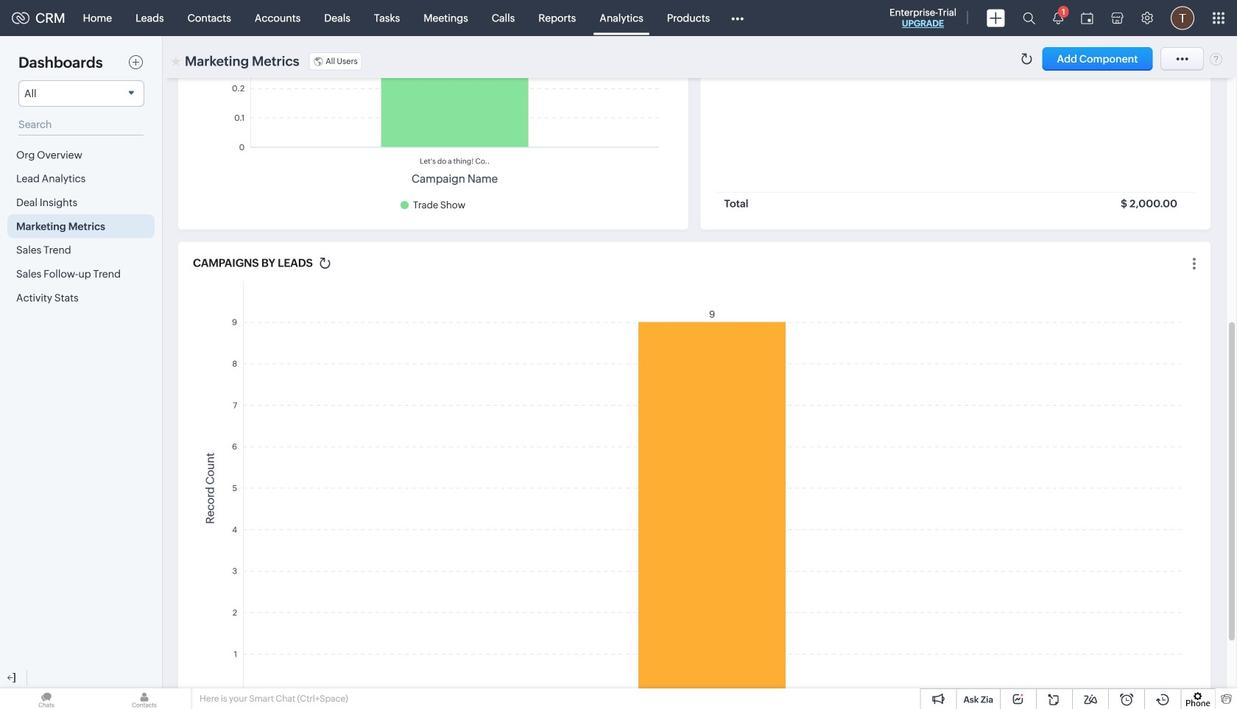 Task type: describe. For each thing, give the bounding box(es) containing it.
logo image
[[12, 12, 29, 24]]

create menu image
[[987, 9, 1005, 27]]

profile element
[[1162, 0, 1203, 36]]



Task type: locate. For each thing, give the bounding box(es) containing it.
contacts image
[[98, 688, 191, 709]]

Other Modules field
[[722, 6, 753, 30]]

signals element
[[1044, 0, 1072, 36]]

None field
[[18, 80, 144, 107]]

None button
[[1042, 47, 1153, 71]]

help image
[[1210, 52, 1222, 66]]

chats image
[[0, 688, 93, 709]]

calendar image
[[1081, 12, 1093, 24]]

search image
[[1023, 12, 1035, 24]]

Search text field
[[18, 114, 144, 135]]

search element
[[1014, 0, 1044, 36]]

profile image
[[1171, 6, 1194, 30]]

create menu element
[[978, 0, 1014, 36]]



Task type: vqa. For each thing, say whether or not it's contained in the screenshot.
Next Record icon
no



